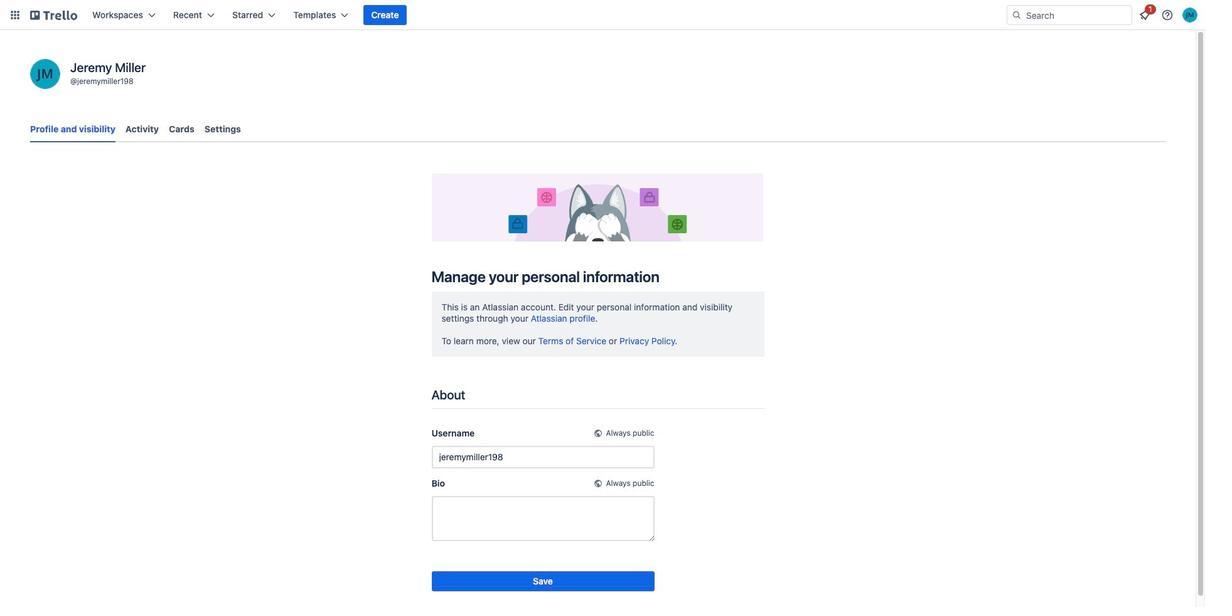 Task type: locate. For each thing, give the bounding box(es) containing it.
primary element
[[0, 0, 1205, 30]]

0 horizontal spatial jeremy miller (jeremymiller198) image
[[30, 59, 60, 89]]

jeremy miller (jeremymiller198) image right open information menu image on the top of page
[[1183, 8, 1198, 23]]

None text field
[[432, 446, 654, 469], [432, 496, 654, 542], [432, 446, 654, 469], [432, 496, 654, 542]]

1 horizontal spatial jeremy miller (jeremymiller198) image
[[1183, 8, 1198, 23]]

Search field
[[1007, 5, 1132, 25]]

jeremy miller (jeremymiller198) image
[[1183, 8, 1198, 23], [30, 59, 60, 89]]

open information menu image
[[1161, 9, 1174, 21]]

0 vertical spatial jeremy miller (jeremymiller198) image
[[1183, 8, 1198, 23]]

back to home image
[[30, 5, 77, 25]]

jeremy miller (jeremymiller198) image down "back to home" image
[[30, 59, 60, 89]]



Task type: vqa. For each thing, say whether or not it's contained in the screenshot.
text field
yes



Task type: describe. For each thing, give the bounding box(es) containing it.
jeremy miller (jeremymiller198) image inside primary element
[[1183, 8, 1198, 23]]

1 vertical spatial jeremy miller (jeremymiller198) image
[[30, 59, 60, 89]]

1 notification image
[[1137, 8, 1152, 23]]

search image
[[1012, 10, 1022, 20]]



